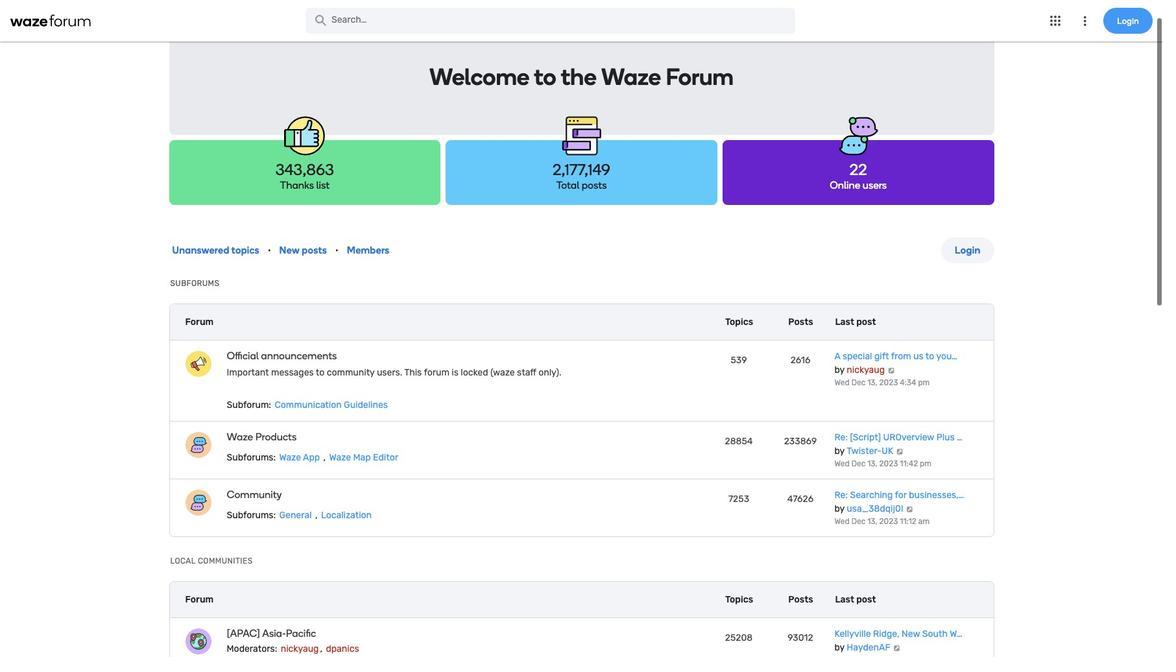 Task type: describe. For each thing, give the bounding box(es) containing it.
waze app link
[[278, 452, 321, 463]]

subforums
[[170, 279, 220, 288]]

announcements
[[261, 350, 337, 362]]

the
[[561, 63, 597, 91]]

a special gift from us to you… link
[[835, 351, 958, 362]]

view the latest post image
[[887, 367, 896, 374]]

2 last post from the top
[[835, 594, 876, 605]]

a special gift from us to you… by nickyaug
[[835, 351, 958, 376]]

539
[[731, 355, 747, 366]]

kellyville ridge, new south w… link
[[835, 629, 963, 640]]

0 vertical spatial forum
[[666, 63, 734, 91]]

plus
[[937, 432, 955, 443]]

important
[[227, 367, 269, 378]]

0 horizontal spatial ,
[[315, 510, 318, 521]]

searching
[[850, 490, 893, 501]]

view the latest post image for community
[[906, 506, 914, 513]]

2 post from the top
[[857, 594, 876, 605]]

haydenaf
[[847, 642, 891, 653]]

by inside 'a special gift from us to you… by nickyaug'
[[835, 365, 845, 376]]

am
[[919, 517, 930, 526]]

2 vertical spatial view the latest post image
[[893, 645, 901, 651]]

waze down subforum:
[[227, 431, 253, 443]]

from
[[891, 351, 911, 362]]

waze left app on the bottom
[[279, 452, 301, 463]]

view the latest post image for waze products
[[896, 448, 904, 455]]

users.
[[377, 367, 402, 378]]

a
[[835, 351, 841, 362]]

businesses,…
[[909, 490, 964, 501]]

subforum:
[[227, 400, 271, 411]]

communities
[[198, 557, 253, 566]]

subforums: general , localization
[[227, 510, 372, 521]]

community
[[227, 489, 282, 501]]

2 last from the top
[[835, 594, 855, 605]]

1 post from the top
[[857, 316, 876, 327]]

community link
[[227, 489, 601, 501]]

users
[[863, 179, 887, 191]]

343,863
[[276, 160, 334, 179]]

you…
[[937, 351, 958, 362]]

subforums: for community
[[227, 510, 276, 521]]

products
[[255, 431, 297, 443]]

(waze
[[490, 367, 515, 378]]

kellyville ridge, new south w… by haydenaf
[[835, 629, 963, 653]]

locked
[[461, 367, 488, 378]]

moderators:
[[227, 644, 277, 655]]

by inside re: searching for businesses,… by usa_38dqij0l
[[835, 504, 845, 515]]

11:42
[[900, 459, 918, 468]]

to inside official announcements important messages to community users. this forum is locked (waze staff only).
[[316, 367, 325, 378]]

editor
[[373, 452, 398, 463]]

is
[[452, 367, 459, 378]]

pacific
[[286, 627, 316, 640]]

1 dec from the top
[[852, 378, 866, 387]]

wed dec 13, 2023 11:12 am
[[835, 517, 930, 526]]

local communities link
[[170, 557, 253, 566]]

list
[[316, 179, 330, 191]]

re: for waze products
[[835, 432, 848, 443]]

13, for waze products
[[868, 459, 878, 468]]

no unread posts image
[[185, 629, 211, 655]]

kellyville
[[835, 629, 871, 640]]

47626
[[788, 494, 814, 505]]

re: [script] uroverview plus … link
[[835, 432, 963, 443]]

by inside re: [script] uroverview plus … by twister-uk
[[835, 446, 845, 457]]

4:34
[[900, 378, 917, 387]]

wed dec 13, 2023 11:42 pm
[[835, 459, 932, 468]]

local communities
[[170, 557, 253, 566]]

dpanics
[[326, 644, 359, 655]]

1 vertical spatial nickyaug link
[[279, 644, 320, 655]]

233869
[[784, 436, 817, 447]]

waze products link
[[227, 431, 601, 443]]

app
[[303, 452, 320, 463]]

new
[[902, 629, 920, 640]]

22 online users
[[830, 160, 887, 191]]

us
[[914, 351, 924, 362]]

welcome
[[430, 63, 530, 91]]

waze products
[[227, 431, 297, 443]]

uk
[[882, 446, 894, 457]]

guidelines
[[344, 400, 388, 411]]

only).
[[539, 367, 562, 378]]

waze left map
[[329, 452, 351, 463]]

1 wed from the top
[[835, 378, 850, 387]]

subforums: for waze products
[[227, 452, 276, 463]]

dpanics link
[[325, 644, 360, 655]]

twister-uk link
[[847, 446, 894, 457]]

usa_38dqij0l
[[847, 504, 903, 515]]

official announcements important messages to community users. this forum is locked (waze staff only).
[[227, 350, 562, 378]]

1 • from the left
[[268, 246, 271, 255]]



Task type: vqa. For each thing, say whether or not it's contained in the screenshot.
topmost the Last
yes



Task type: locate. For each thing, give the bounding box(es) containing it.
0 vertical spatial 2023
[[880, 378, 898, 387]]

total
[[556, 179, 580, 191]]

uroverview
[[883, 432, 935, 443]]

0 vertical spatial wed
[[835, 378, 850, 387]]

22
[[850, 160, 867, 179]]

2 vertical spatial dec
[[852, 517, 866, 526]]

343,863 thanks list
[[276, 160, 334, 191]]

2,177,149 total posts
[[553, 160, 611, 191]]

2023 for waze products
[[880, 459, 898, 468]]

by left 'usa_38dqij0l' link
[[835, 504, 845, 515]]

4 by from the top
[[835, 642, 845, 653]]

3 wed from the top
[[835, 517, 850, 526]]

dec down special
[[852, 378, 866, 387]]

re: left [script]
[[835, 432, 848, 443]]

1 vertical spatial dec
[[852, 459, 866, 468]]

map
[[353, 452, 371, 463]]

1 vertical spatial post
[[857, 594, 876, 605]]

posts up 2616 on the bottom of page
[[789, 316, 813, 327]]

0 vertical spatial last
[[835, 316, 855, 327]]

1 vertical spatial to
[[926, 351, 935, 362]]

2 13, from the top
[[868, 459, 878, 468]]

0 vertical spatial view the latest post image
[[896, 448, 904, 455]]

0 vertical spatial dec
[[852, 378, 866, 387]]

1 vertical spatial subforums:
[[227, 510, 276, 521]]

nickyaug down pacific
[[281, 644, 319, 655]]

topics
[[725, 316, 753, 327], [725, 594, 753, 605]]

2 vertical spatial 2023
[[880, 517, 898, 526]]

last up kellyville
[[835, 594, 855, 605]]

to left the the
[[534, 63, 556, 91]]

2,177,149
[[553, 160, 611, 179]]

ridge,
[[873, 629, 900, 640]]

2 2023 from the top
[[880, 459, 898, 468]]

13,
[[868, 378, 878, 387], [868, 459, 878, 468], [868, 517, 878, 526]]

0 vertical spatial post
[[857, 316, 876, 327]]

re: for community
[[835, 490, 848, 501]]

2 vertical spatial to
[[316, 367, 325, 378]]

0 vertical spatial nickyaug
[[847, 365, 885, 376]]

2023 down uk
[[880, 459, 898, 468]]

1 subforums: from the top
[[227, 452, 276, 463]]

posts
[[789, 316, 813, 327], [789, 594, 813, 605]]

0 horizontal spatial nickyaug link
[[279, 644, 320, 655]]

usa_38dqij0l link
[[847, 504, 903, 515]]

3 by from the top
[[835, 504, 845, 515]]

…
[[957, 432, 963, 443]]

view the latest post image down kellyville ridge, new south w… link
[[893, 645, 901, 651]]

, right general link at left bottom
[[315, 510, 318, 521]]

1 last post from the top
[[835, 316, 876, 327]]

0 horizontal spatial to
[[316, 367, 325, 378]]

wed down usa_38dqij0l
[[835, 517, 850, 526]]

wed
[[835, 378, 850, 387], [835, 459, 850, 468], [835, 517, 850, 526]]

1 vertical spatial last post
[[835, 594, 876, 605]]

wed down the a
[[835, 378, 850, 387]]

pm
[[918, 378, 930, 387], [920, 459, 932, 468]]

dec for community
[[852, 517, 866, 526]]

1 13, from the top
[[868, 378, 878, 387]]

1 vertical spatial nickyaug
[[281, 644, 319, 655]]

by left twister-
[[835, 446, 845, 457]]

posts
[[582, 179, 607, 191]]

topics up 539
[[725, 316, 753, 327]]

11:12
[[900, 517, 917, 526]]

1 posts from the top
[[789, 316, 813, 327]]

view the latest post image
[[896, 448, 904, 455], [906, 506, 914, 513], [893, 645, 901, 651]]

nickyaug inside [apac] asia-pacific moderators: nickyaug , dpanics
[[281, 644, 319, 655]]

wed down twister-
[[835, 459, 850, 468]]

messages
[[271, 367, 314, 378]]

0 vertical spatial ,
[[324, 452, 326, 463]]

dec for waze products
[[852, 459, 866, 468]]

1 last from the top
[[835, 316, 855, 327]]

2 horizontal spatial ,
[[324, 452, 326, 463]]

w…
[[950, 629, 963, 640]]

official announcements link
[[227, 350, 601, 362]]

waze right the the
[[602, 63, 661, 91]]

asia-
[[262, 627, 286, 640]]

2023 down usa_38dqij0l
[[880, 517, 898, 526]]

2 topics from the top
[[725, 594, 753, 605]]

general link
[[278, 510, 313, 521]]

13, down gift
[[868, 378, 878, 387]]

1 2023 from the top
[[880, 378, 898, 387]]

view the latest post image right uk
[[896, 448, 904, 455]]

forum locked image
[[185, 351, 211, 377]]

re: inside re: searching for businesses,… by usa_38dqij0l
[[835, 490, 848, 501]]

twister-
[[847, 446, 882, 457]]

pm right 11:42
[[920, 459, 932, 468]]

posts up 93012
[[789, 594, 813, 605]]

post up special
[[857, 316, 876, 327]]

1 vertical spatial topics
[[725, 594, 753, 605]]

28854
[[725, 436, 753, 447]]

1 horizontal spatial nickyaug
[[847, 365, 885, 376]]

dec down 'usa_38dqij0l' link
[[852, 517, 866, 526]]

online
[[830, 179, 861, 191]]

nickyaug
[[847, 365, 885, 376], [281, 644, 319, 655]]

0 vertical spatial 13,
[[868, 378, 878, 387]]

nickyaug inside 'a special gift from us to you… by nickyaug'
[[847, 365, 885, 376]]

1 vertical spatial wed
[[835, 459, 850, 468]]

communication
[[275, 400, 342, 411]]

to down the "announcements"
[[316, 367, 325, 378]]

2023 down view the latest post icon
[[880, 378, 898, 387]]

0 vertical spatial pm
[[918, 378, 930, 387]]

nickyaug link down pacific
[[279, 644, 320, 655]]

wed for waze products
[[835, 459, 850, 468]]

2 • from the left
[[336, 246, 338, 255]]

subforum: communication guidelines
[[227, 400, 388, 411]]

1 vertical spatial 2023
[[880, 459, 898, 468]]

2023 for community
[[880, 517, 898, 526]]

last up the a
[[835, 316, 855, 327]]

0 horizontal spatial nickyaug
[[281, 644, 319, 655]]

post
[[857, 316, 876, 327], [857, 594, 876, 605]]

1 horizontal spatial to
[[534, 63, 556, 91]]

last post
[[835, 316, 876, 327], [835, 594, 876, 605]]

community
[[327, 367, 375, 378]]

1 vertical spatial view the latest post image
[[906, 506, 914, 513]]

post up kellyville
[[857, 594, 876, 605]]

1 horizontal spatial •
[[336, 246, 338, 255]]

dec
[[852, 378, 866, 387], [852, 459, 866, 468], [852, 517, 866, 526]]

to inside 'a special gift from us to you… by nickyaug'
[[926, 351, 935, 362]]

pm for official announcements
[[918, 378, 930, 387]]

1 vertical spatial pm
[[920, 459, 932, 468]]

1 topics from the top
[[725, 316, 753, 327]]

[script]
[[850, 432, 881, 443]]

13, for community
[[868, 517, 878, 526]]

[apac]
[[227, 627, 260, 640]]

wed dec 13, 2023 4:34 pm
[[835, 378, 930, 387]]

gift
[[875, 351, 889, 362]]

subforums: down community on the bottom left of page
[[227, 510, 276, 521]]

1 re: from the top
[[835, 432, 848, 443]]

[apac] asia-pacific moderators: nickyaug , dpanics
[[227, 627, 359, 655]]

last post up kellyville
[[835, 594, 876, 605]]

for
[[895, 490, 907, 501]]

2 horizontal spatial to
[[926, 351, 935, 362]]

re: searching for businesses,… by usa_38dqij0l
[[835, 490, 964, 515]]

3 dec from the top
[[852, 517, 866, 526]]

1 vertical spatial 13,
[[868, 459, 878, 468]]

subforums: down waze products on the bottom left
[[227, 452, 276, 463]]

re: inside re: [script] uroverview plus … by twister-uk
[[835, 432, 848, 443]]

2 vertical spatial 13,
[[868, 517, 878, 526]]

13, down the twister-uk link
[[868, 459, 878, 468]]

2616
[[791, 355, 811, 366]]

2 vertical spatial wed
[[835, 517, 850, 526]]

1 vertical spatial last
[[835, 594, 855, 605]]

93012
[[788, 633, 814, 644]]

this
[[404, 367, 422, 378]]

, inside [apac] asia-pacific moderators: nickyaug , dpanics
[[320, 644, 322, 655]]

dec down twister-
[[852, 459, 866, 468]]

2 dec from the top
[[852, 459, 866, 468]]

subforums:
[[227, 452, 276, 463], [227, 510, 276, 521]]

nickyaug link down special
[[847, 365, 885, 376]]

0 vertical spatial topics
[[725, 316, 753, 327]]

0 vertical spatial re:
[[835, 432, 848, 443]]

waze map editor link
[[328, 452, 400, 463]]

to right us
[[926, 351, 935, 362]]

communication guidelines link
[[273, 400, 389, 411]]

0 horizontal spatial •
[[268, 246, 271, 255]]

by down kellyville
[[835, 642, 845, 653]]

forum
[[666, 63, 734, 91], [185, 317, 214, 328], [185, 594, 214, 605]]

2 subforums: from the top
[[227, 510, 276, 521]]

2 posts from the top
[[789, 594, 813, 605]]

localization
[[321, 510, 372, 521]]

0 vertical spatial nickyaug link
[[847, 365, 885, 376]]

2 wed from the top
[[835, 459, 850, 468]]

view the latest post image up '11:12'
[[906, 506, 914, 513]]

1 vertical spatial forum
[[185, 317, 214, 328]]

localization link
[[320, 510, 373, 521]]

1 vertical spatial re:
[[835, 490, 848, 501]]

2 vertical spatial ,
[[320, 644, 322, 655]]

wed for community
[[835, 517, 850, 526]]

, right app on the bottom
[[324, 452, 326, 463]]

thanks
[[280, 179, 314, 191]]

official
[[227, 350, 259, 362]]

general
[[279, 510, 312, 521]]

nickyaug down special
[[847, 365, 885, 376]]

0 vertical spatial last post
[[835, 316, 876, 327]]

0 vertical spatial posts
[[789, 316, 813, 327]]

forum
[[424, 367, 450, 378]]

topics up 25208
[[725, 594, 753, 605]]

1 horizontal spatial nickyaug link
[[847, 365, 885, 376]]

, left dpanics
[[320, 644, 322, 655]]

1 vertical spatial posts
[[789, 594, 813, 605]]

re: left searching
[[835, 490, 848, 501]]

re: [script] uroverview plus … by twister-uk
[[835, 432, 963, 457]]

haydenaf link
[[847, 642, 891, 653]]

welcome to the waze forum
[[430, 63, 734, 91]]

local
[[170, 557, 196, 566]]

last
[[835, 316, 855, 327], [835, 594, 855, 605]]

0 vertical spatial to
[[534, 63, 556, 91]]

[apac] asia-pacific link
[[227, 627, 601, 640]]

0 vertical spatial subforums:
[[227, 452, 276, 463]]

13, down usa_38dqij0l
[[868, 517, 878, 526]]

special
[[843, 351, 872, 362]]

,
[[324, 452, 326, 463], [315, 510, 318, 521], [320, 644, 322, 655]]

2 by from the top
[[835, 446, 845, 457]]

pm right 4:34
[[918, 378, 930, 387]]

3 13, from the top
[[868, 517, 878, 526]]

re: searching for businesses,… link
[[835, 490, 964, 501]]

2 re: from the top
[[835, 490, 848, 501]]

1 horizontal spatial ,
[[320, 644, 322, 655]]

pm for waze products
[[920, 459, 932, 468]]

2 vertical spatial forum
[[185, 594, 214, 605]]

3 2023 from the top
[[880, 517, 898, 526]]

last post up special
[[835, 316, 876, 327]]

1 by from the top
[[835, 365, 845, 376]]

by down the a
[[835, 365, 845, 376]]

south
[[923, 629, 948, 640]]

1 vertical spatial ,
[[315, 510, 318, 521]]

by inside kellyville ridge, new south w… by haydenaf
[[835, 642, 845, 653]]



